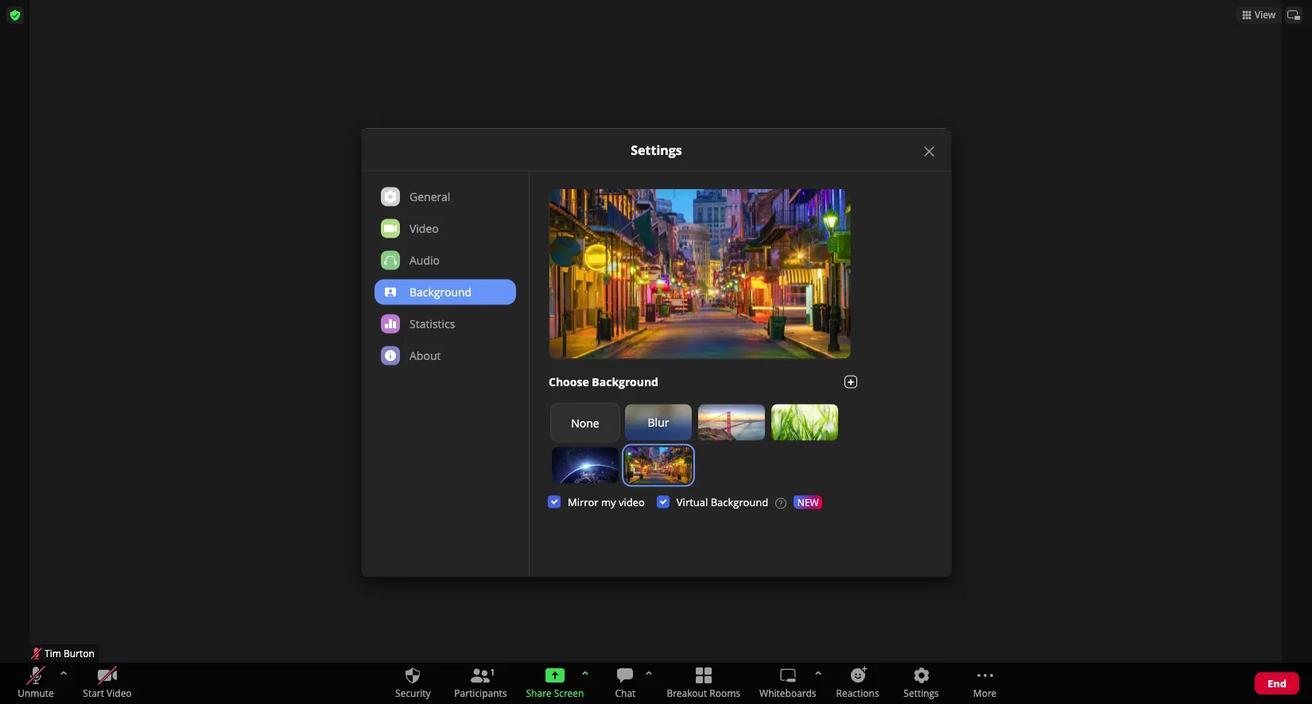 Task type: vqa. For each thing, say whether or not it's contained in the screenshot.
TB
yes



Task type: describe. For each thing, give the bounding box(es) containing it.
in meeting image
[[1300, 5, 1308, 13]]

tb
[[1284, 12, 1301, 28]]

in meeting image
[[1300, 5, 1308, 13]]



